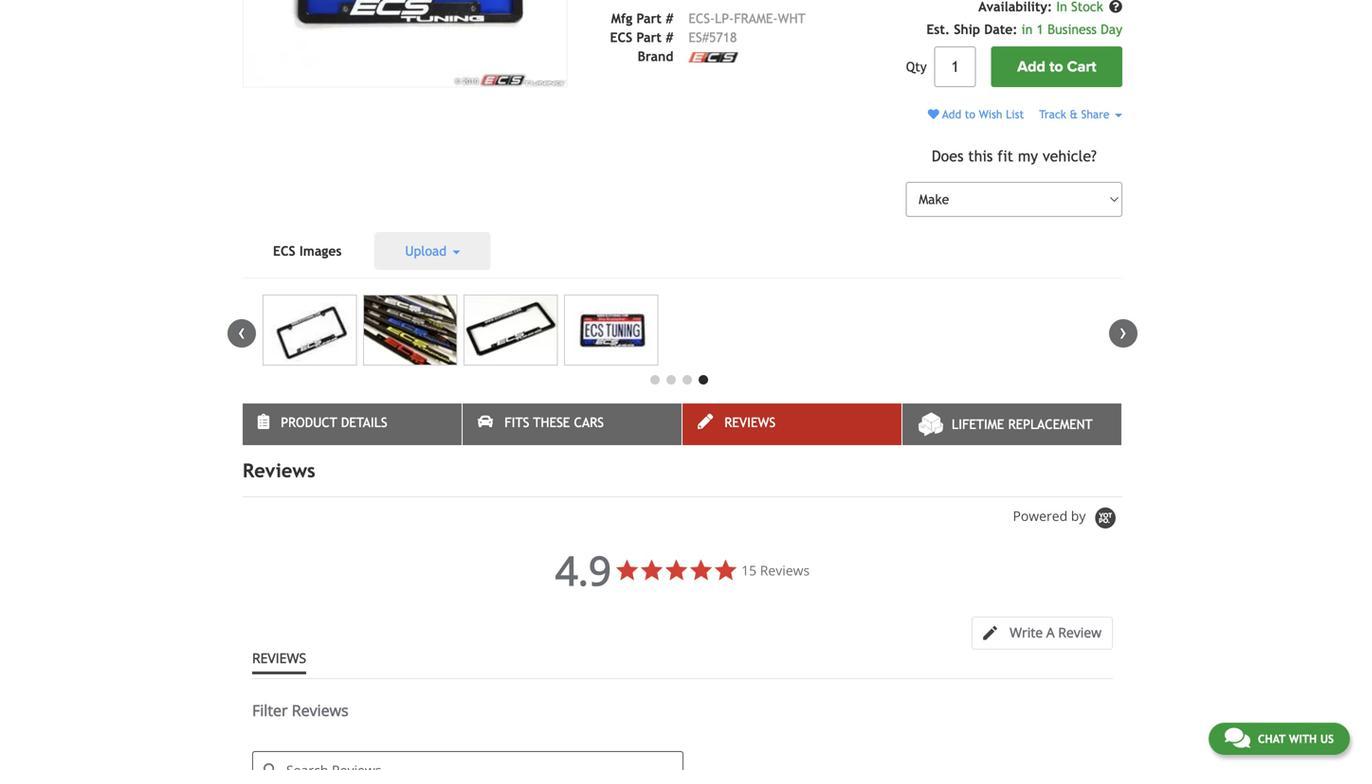 Task type: locate. For each thing, give the bounding box(es) containing it.
1 vertical spatial part
[[637, 30, 662, 45]]

mfg part #
[[611, 11, 674, 26]]

es#5718 - ecs-lp-frame-wht - ecs tuning license plate frame - white - black fade resistant plastic frame with raised letters - ecs - audi bmw volkswagen mercedes benz mini porsche image
[[243, 0, 567, 88], [263, 295, 357, 366], [363, 295, 457, 366], [464, 295, 558, 366], [564, 295, 658, 366]]

1 vertical spatial to
[[965, 108, 976, 121]]

part
[[637, 11, 662, 26], [637, 30, 662, 45]]

1 horizontal spatial ecs
[[610, 30, 633, 45]]

add to cart button
[[991, 47, 1123, 87]]

0 vertical spatial add
[[1017, 58, 1046, 76]]

to left wish
[[965, 108, 976, 121]]

powered
[[1013, 507, 1068, 525]]

1 part from the top
[[637, 11, 662, 26]]

business
[[1048, 22, 1097, 37]]

part right mfg
[[637, 11, 662, 26]]

15
[[742, 562, 757, 580]]

1 vertical spatial ecs
[[273, 244, 296, 259]]

part inside the 'ecs-lp-frame-wht ecs part #'
[[637, 30, 662, 45]]

2 # from the top
[[666, 30, 674, 45]]

&
[[1070, 108, 1078, 121]]

1
[[1037, 22, 1044, 37]]

part up brand
[[637, 30, 662, 45]]

1 vertical spatial add
[[942, 108, 962, 121]]

comments image
[[1225, 727, 1250, 750]]

2 part from the top
[[637, 30, 662, 45]]

chat with us
[[1258, 733, 1334, 746]]

reviews
[[725, 415, 776, 431], [243, 460, 315, 482], [760, 562, 810, 580], [292, 701, 349, 721]]

powered by link
[[1013, 507, 1123, 531]]

1 # from the top
[[666, 11, 674, 26]]

Search Reviews search field
[[252, 752, 684, 771]]

None text field
[[934, 47, 976, 87]]

us
[[1320, 733, 1334, 746]]

write a review
[[1010, 624, 1102, 642]]

to left cart at top right
[[1049, 58, 1063, 76]]

fits
[[505, 415, 529, 431]]

5718
[[709, 30, 737, 45]]

4.9
[[555, 543, 611, 598]]

add
[[1017, 58, 1046, 76], [942, 108, 962, 121]]

reviews inside "heading"
[[292, 701, 349, 721]]

# up brand
[[666, 30, 674, 45]]

ecs-lp-frame-wht ecs part #
[[610, 11, 806, 45]]

add down in
[[1017, 58, 1046, 76]]

0 vertical spatial to
[[1049, 58, 1063, 76]]

share
[[1081, 108, 1110, 121]]

filter reviews heading
[[252, 701, 1113, 738]]

does this fit my vehicle?
[[932, 147, 1097, 165]]

ecs images
[[273, 244, 342, 259]]

add inside button
[[1017, 58, 1046, 76]]

1 horizontal spatial to
[[1049, 58, 1063, 76]]

0 horizontal spatial ecs
[[273, 244, 296, 259]]

brand
[[638, 49, 674, 64]]

# left ecs-
[[666, 11, 674, 26]]

to for wish
[[965, 108, 976, 121]]

›
[[1120, 320, 1127, 345]]

ecs left images
[[273, 244, 296, 259]]

to inside button
[[1049, 58, 1063, 76]]

upload
[[405, 244, 451, 259]]

reviews link
[[683, 404, 902, 446]]

chat with us link
[[1209, 723, 1350, 756]]

to
[[1049, 58, 1063, 76], [965, 108, 976, 121]]

frame-
[[734, 11, 778, 26]]

1 horizontal spatial add
[[1017, 58, 1046, 76]]

add right the heart image
[[942, 108, 962, 121]]

0 vertical spatial part
[[637, 11, 662, 26]]

by
[[1071, 507, 1086, 525]]

reviews
[[252, 650, 306, 668]]

0 horizontal spatial add
[[942, 108, 962, 121]]

add to wish list
[[939, 108, 1024, 121]]

ecs
[[610, 30, 633, 45], [273, 244, 296, 259]]

question circle image
[[1109, 0, 1123, 13]]

wish
[[979, 108, 1003, 121]]

1 vertical spatial #
[[666, 30, 674, 45]]

es# 5718 brand
[[638, 30, 737, 64]]

0 vertical spatial #
[[666, 11, 674, 26]]

lifetime replacement
[[952, 417, 1093, 432]]

magnifying glass image
[[264, 764, 278, 771]]

review
[[1058, 624, 1102, 642]]

ecs down mfg
[[610, 30, 633, 45]]

4.9 star rating element
[[555, 543, 611, 598]]

#
[[666, 11, 674, 26], [666, 30, 674, 45]]

ecs inside the 'ecs-lp-frame-wht ecs part #'
[[610, 30, 633, 45]]

to for cart
[[1049, 58, 1063, 76]]

est. ship date: in 1 business day
[[927, 22, 1123, 37]]

vehicle?
[[1043, 147, 1097, 165]]

0 horizontal spatial to
[[965, 108, 976, 121]]

‹
[[238, 320, 246, 345]]

0 vertical spatial ecs
[[610, 30, 633, 45]]

details
[[341, 415, 387, 431]]



Task type: vqa. For each thing, say whether or not it's contained in the screenshot.
QTY
yes



Task type: describe. For each thing, give the bounding box(es) containing it.
mfg
[[611, 11, 633, 26]]

this
[[968, 147, 993, 165]]

‹ link
[[228, 320, 256, 348]]

ecs images link
[[243, 232, 372, 270]]

track
[[1039, 108, 1066, 121]]

date:
[[984, 22, 1018, 37]]

# inside the 'ecs-lp-frame-wht ecs part #'
[[666, 30, 674, 45]]

does
[[932, 147, 964, 165]]

est.
[[927, 22, 950, 37]]

wht
[[778, 11, 806, 26]]

cars
[[574, 415, 604, 431]]

fits these cars link
[[463, 404, 682, 446]]

write a review button
[[972, 617, 1113, 651]]

lp-
[[715, 11, 734, 26]]

es#
[[689, 30, 709, 45]]

ecs-
[[689, 11, 715, 26]]

heart image
[[928, 109, 939, 120]]

add to wish list link
[[928, 108, 1024, 121]]

with
[[1289, 733, 1317, 746]]

upload button
[[375, 232, 490, 270]]

product
[[281, 415, 337, 431]]

images
[[299, 244, 342, 259]]

ecs image
[[689, 52, 738, 63]]

in
[[1022, 22, 1033, 37]]

write
[[1010, 624, 1043, 642]]

filter reviews
[[252, 701, 349, 721]]

replacement
[[1008, 417, 1093, 432]]

chat
[[1258, 733, 1286, 746]]

powered by
[[1013, 507, 1089, 525]]

track & share button
[[1039, 108, 1123, 121]]

add to cart
[[1017, 58, 1096, 76]]

› link
[[1109, 320, 1138, 348]]

15 reviews
[[742, 562, 810, 580]]

fits these cars
[[505, 415, 604, 431]]

write no frame image
[[983, 627, 1007, 641]]

product details link
[[243, 404, 462, 446]]

lifetime replacement link
[[903, 404, 1122, 446]]

add for add to cart
[[1017, 58, 1046, 76]]

fit
[[998, 147, 1013, 165]]

ship
[[954, 22, 980, 37]]

my
[[1018, 147, 1038, 165]]

lifetime
[[952, 417, 1004, 432]]

add for add to wish list
[[942, 108, 962, 121]]

track & share
[[1039, 108, 1113, 121]]

these
[[533, 415, 570, 431]]

list
[[1006, 108, 1024, 121]]

a
[[1046, 624, 1055, 642]]

qty
[[906, 59, 927, 75]]

filter
[[252, 701, 288, 721]]

day
[[1101, 22, 1123, 37]]

product details
[[281, 415, 387, 431]]

cart
[[1067, 58, 1096, 76]]



